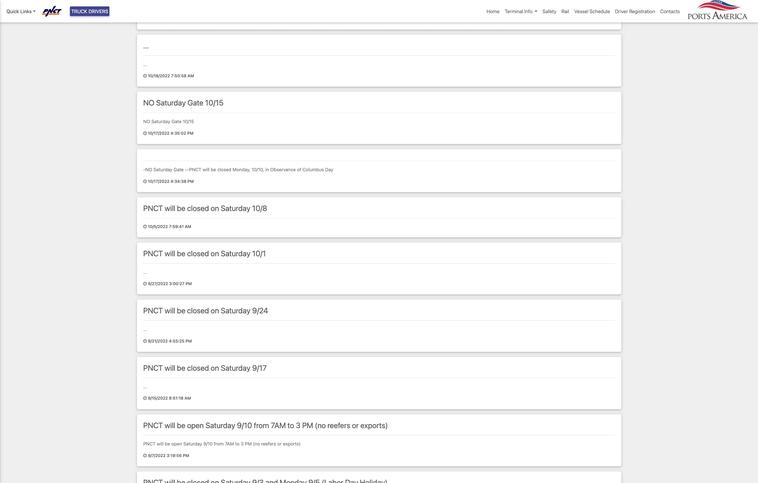 Task type: describe. For each thing, give the bounding box(es) containing it.
10/17/2022 for 4:35:02
[[148, 131, 170, 136]]

terminal info link
[[503, 5, 541, 17]]

on for 10/8
[[211, 204, 219, 213]]

0 vertical spatial (no
[[315, 421, 326, 430]]

on for 9/24
[[211, 307, 219, 315]]

closed for 9/24
[[187, 307, 209, 315]]

driver
[[616, 8, 629, 14]]

... for ...
[[143, 62, 147, 67]]

2 no saturday gate 10/15 from the top
[[143, 119, 194, 124]]

monday,
[[233, 167, 251, 172]]

8:51:18
[[169, 396, 184, 401]]

registration
[[630, 8, 656, 14]]

pm for 10/17/2022 4:35:02 pm
[[187, 131, 194, 136]]

info
[[525, 8, 533, 14]]

3 - from the left
[[187, 167, 189, 172]]

be left "monday,"
[[211, 167, 216, 172]]

7:50:58
[[171, 74, 187, 78]]

9/21/2022 4:55:25 pm
[[147, 339, 192, 344]]

vessel schedule
[[575, 8, 611, 14]]

pm for 9/7/2022 3:19:56 pm
[[183, 454, 189, 459]]

9/7/2022 3:19:56 pm
[[147, 454, 189, 459]]

9/27/2022
[[148, 282, 168, 287]]

pnct will be closed on saturday 10/1
[[143, 249, 266, 258]]

9/7/2022
[[148, 454, 166, 459]]

1 vertical spatial gate
[[172, 119, 182, 124]]

terminal
[[505, 8, 524, 14]]

rail
[[562, 8, 570, 14]]

pnct up 9/7/2022
[[143, 442, 156, 447]]

10/10,
[[252, 167, 264, 172]]

0 vertical spatial no
[[143, 98, 155, 107]]

7:59:41
[[169, 224, 184, 229]]

2 - from the left
[[185, 167, 187, 172]]

0 horizontal spatial 3
[[241, 442, 244, 447]]

schedule
[[590, 8, 611, 14]]

drivers
[[89, 8, 108, 14]]

1 vertical spatial exports)
[[283, 442, 301, 447]]

3 clock o image from the top
[[143, 225, 147, 229]]

truck drivers
[[71, 8, 108, 14]]

4:55:25
[[169, 339, 185, 344]]

-no saturday gate --pnct will be closed monday, 10/10, in observance of columbus day
[[143, 167, 334, 172]]

3:19:56
[[167, 454, 182, 459]]

home link
[[485, 5, 503, 17]]

1 horizontal spatial exports)
[[361, 421, 388, 430]]

am for ...
[[188, 74, 194, 78]]

pm for 9/27/2022 3:00:27 pm
[[186, 282, 192, 287]]

0 vertical spatial 9/10
[[237, 421, 252, 430]]

clock o image for pnct will be open saturday 9/10 from 7am to 3 pm (no reefers or exports)
[[143, 454, 147, 459]]

clock o image for no saturday gate 10/15
[[143, 132, 147, 136]]

0 vertical spatial or
[[352, 421, 359, 430]]

1 horizontal spatial 10/15
[[205, 98, 224, 107]]

0 vertical spatial gate
[[188, 98, 204, 107]]

terminal info
[[505, 8, 533, 14]]

clock o image for pnct will be closed on saturday 9/24
[[143, 340, 147, 344]]

driver registration link
[[613, 5, 658, 17]]

be up 9/7/2022 3:19:56 pm
[[165, 442, 170, 447]]

driver registration
[[616, 8, 656, 14]]

... for pnct will be closed on saturday 9/17
[[143, 384, 147, 390]]

9/27/2022 3:00:27 pm
[[147, 282, 192, 287]]

be down 4:55:25
[[177, 364, 186, 373]]

clock o image for pnct will be closed on saturday 10/1
[[143, 282, 147, 286]]

9/15/2022
[[148, 396, 168, 401]]

closed for 10/1
[[187, 249, 209, 258]]

quick links link
[[6, 8, 36, 15]]

day
[[326, 167, 334, 172]]

10/17/2022 4:35:02 pm
[[147, 131, 194, 136]]

be down 7:59:41
[[177, 249, 186, 258]]

observance
[[271, 167, 296, 172]]

1 vertical spatial no
[[143, 119, 150, 124]]

pm for 10/17/2022 4:34:38 pm
[[188, 179, 194, 184]]

1 vertical spatial am
[[185, 224, 191, 229]]

on for 10/1
[[211, 249, 219, 258]]

pnct up 10/5/2022
[[143, 204, 163, 213]]



Task type: locate. For each thing, give the bounding box(es) containing it.
rail link
[[560, 5, 572, 17]]

2 10/17/2022 from the top
[[148, 179, 170, 184]]

10/8
[[252, 204, 267, 213]]

1 clock o image from the top
[[143, 132, 147, 136]]

2 vertical spatial gate
[[174, 167, 184, 172]]

am
[[188, 74, 194, 78], [185, 224, 191, 229], [185, 396, 191, 401]]

vessel schedule link
[[572, 5, 613, 17]]

quick
[[6, 8, 19, 14]]

1 vertical spatial 3
[[241, 442, 244, 447]]

1 vertical spatial pnct will be open saturday 9/10 from 7am to 3 pm (no reefers or exports)
[[143, 442, 301, 447]]

0 vertical spatial am
[[188, 74, 194, 78]]

0 horizontal spatial from
[[214, 442, 224, 447]]

10/17/2022 left 4:34:38
[[148, 179, 170, 184]]

1 horizontal spatial reefers
[[328, 421, 351, 430]]

4:35:02
[[171, 131, 186, 136]]

0 vertical spatial from
[[254, 421, 269, 430]]

columbus
[[303, 167, 324, 172]]

...
[[143, 41, 149, 50], [143, 62, 147, 67], [143, 270, 147, 275], [143, 327, 147, 332], [143, 384, 147, 390]]

1 on from the top
[[211, 204, 219, 213]]

0 vertical spatial 3
[[296, 421, 301, 430]]

clock o image left 9/7/2022
[[143, 454, 147, 459]]

0 vertical spatial open
[[187, 421, 204, 430]]

pnct down 10/5/2022
[[143, 249, 163, 258]]

or
[[352, 421, 359, 430], [278, 442, 282, 447]]

10/17/2022 left the 4:35:02
[[148, 131, 170, 136]]

1 vertical spatial no saturday gate 10/15
[[143, 119, 194, 124]]

1 horizontal spatial 7am
[[271, 421, 286, 430]]

10/1
[[252, 249, 266, 258]]

closed
[[218, 167, 232, 172], [187, 204, 209, 213], [187, 249, 209, 258], [187, 307, 209, 315], [187, 364, 209, 373]]

2 ... from the top
[[143, 62, 147, 67]]

pm
[[187, 131, 194, 136], [188, 179, 194, 184], [186, 282, 192, 287], [186, 339, 192, 344], [302, 421, 313, 430], [245, 442, 252, 447], [183, 454, 189, 459]]

10/5/2022
[[148, 224, 168, 229]]

pnct down 9/27/2022
[[143, 307, 163, 315]]

2 vertical spatial clock o image
[[143, 454, 147, 459]]

safety
[[543, 8, 557, 14]]

1 vertical spatial reefers
[[261, 442, 276, 447]]

no up 10/17/2022 4:35:02 pm
[[143, 119, 150, 124]]

1 vertical spatial 10/17/2022
[[148, 179, 170, 184]]

0 horizontal spatial 10/15
[[183, 119, 194, 124]]

am for pnct will be closed on saturday 9/17
[[185, 396, 191, 401]]

0 horizontal spatial 7am
[[225, 442, 234, 447]]

9/10
[[237, 421, 252, 430], [204, 442, 213, 447]]

links
[[20, 8, 32, 14]]

1 vertical spatial 7am
[[225, 442, 234, 447]]

5 clock o image from the top
[[143, 397, 147, 401]]

in
[[266, 167, 269, 172]]

will
[[203, 167, 210, 172], [165, 204, 175, 213], [165, 249, 175, 258], [165, 307, 175, 315], [165, 364, 175, 373], [165, 421, 175, 430], [157, 442, 164, 447]]

1 vertical spatial or
[[278, 442, 282, 447]]

1 no saturday gate 10/15 from the top
[[143, 98, 224, 107]]

0 vertical spatial to
[[288, 421, 294, 430]]

truck
[[71, 8, 87, 14]]

0 vertical spatial exports)
[[361, 421, 388, 430]]

clock o image left 10/18/2022
[[143, 74, 147, 78]]

vessel
[[575, 8, 589, 14]]

9/21/2022
[[148, 339, 168, 344]]

0 vertical spatial reefers
[[328, 421, 351, 430]]

1 clock o image from the top
[[143, 74, 147, 78]]

1 horizontal spatial 3
[[296, 421, 301, 430]]

contacts link
[[658, 5, 683, 17]]

pnct down 9/21/2022
[[143, 364, 163, 373]]

10/17/2022 4:34:38 pm
[[147, 179, 194, 184]]

am right 8:51:18
[[185, 396, 191, 401]]

to
[[288, 421, 294, 430], [236, 442, 240, 447]]

0 horizontal spatial (no
[[253, 442, 260, 447]]

1 horizontal spatial from
[[254, 421, 269, 430]]

be down 3:00:27
[[177, 307, 186, 315]]

5 ... from the top
[[143, 384, 147, 390]]

2 clock o image from the top
[[143, 180, 147, 184]]

... for pnct will be closed on saturday 9/24
[[143, 327, 147, 332]]

exports)
[[361, 421, 388, 430], [283, 442, 301, 447]]

4 on from the top
[[211, 364, 219, 373]]

clock o image for pnct will be closed on saturday 9/17
[[143, 397, 147, 401]]

1 horizontal spatial to
[[288, 421, 294, 430]]

2 vertical spatial no
[[146, 167, 152, 172]]

3 ... from the top
[[143, 270, 147, 275]]

be
[[211, 167, 216, 172], [177, 204, 186, 213], [177, 249, 186, 258], [177, 307, 186, 315], [177, 364, 186, 373], [177, 421, 186, 430], [165, 442, 170, 447]]

1 horizontal spatial open
[[187, 421, 204, 430]]

am right 7:50:58
[[188, 74, 194, 78]]

1 vertical spatial open
[[172, 442, 182, 447]]

0 horizontal spatial exports)
[[283, 442, 301, 447]]

10/18/2022
[[148, 74, 170, 78]]

0 vertical spatial 7am
[[271, 421, 286, 430]]

saturday
[[156, 98, 186, 107], [152, 119, 170, 124], [154, 167, 173, 172], [221, 204, 251, 213], [221, 249, 251, 258], [221, 307, 251, 315], [221, 364, 251, 373], [206, 421, 235, 430], [183, 442, 202, 447]]

clock o image left 9/27/2022
[[143, 282, 147, 286]]

reefers
[[328, 421, 351, 430], [261, 442, 276, 447]]

home
[[487, 8, 500, 14]]

1 horizontal spatial or
[[352, 421, 359, 430]]

0 horizontal spatial open
[[172, 442, 182, 447]]

truck drivers link
[[70, 6, 110, 16]]

no down 10/18/2022
[[143, 98, 155, 107]]

closed for 9/17
[[187, 364, 209, 373]]

closed for 10/8
[[187, 204, 209, 213]]

-
[[143, 167, 146, 172], [185, 167, 187, 172], [187, 167, 189, 172]]

pnct will be closed on saturday 10/8
[[143, 204, 267, 213]]

10/17/2022
[[148, 131, 170, 136], [148, 179, 170, 184]]

1 ... from the top
[[143, 41, 149, 50]]

1 vertical spatial to
[[236, 442, 240, 447]]

(no
[[315, 421, 326, 430], [253, 442, 260, 447]]

0 horizontal spatial to
[[236, 442, 240, 447]]

4 ... from the top
[[143, 327, 147, 332]]

gate
[[188, 98, 204, 107], [172, 119, 182, 124], [174, 167, 184, 172]]

10/5/2022 7:59:41 am
[[147, 224, 191, 229]]

1 - from the left
[[143, 167, 146, 172]]

10/15
[[205, 98, 224, 107], [183, 119, 194, 124]]

on for 9/17
[[211, 364, 219, 373]]

3 on from the top
[[211, 307, 219, 315]]

pnct down "9/15/2022"
[[143, 421, 163, 430]]

10/18/2022 7:50:58 am
[[147, 74, 194, 78]]

1 10/17/2022 from the top
[[148, 131, 170, 136]]

10/17/2022 for 4:34:38
[[148, 179, 170, 184]]

quick links
[[6, 8, 32, 14]]

3 clock o image from the top
[[143, 454, 147, 459]]

no up 10/17/2022 4:34:38 pm
[[146, 167, 152, 172]]

1 vertical spatial 9/10
[[204, 442, 213, 447]]

3:00:27
[[169, 282, 185, 287]]

2 vertical spatial am
[[185, 396, 191, 401]]

1 vertical spatial 10/15
[[183, 119, 194, 124]]

pnct
[[189, 167, 202, 172], [143, 204, 163, 213], [143, 249, 163, 258], [143, 307, 163, 315], [143, 364, 163, 373], [143, 421, 163, 430], [143, 442, 156, 447]]

pnct will be open saturday 9/10 from 7am to 3 pm (no reefers or exports)
[[143, 421, 388, 430], [143, 442, 301, 447]]

pnct will be closed on saturday 9/17
[[143, 364, 267, 373]]

pnct up 10/17/2022 4:34:38 pm
[[189, 167, 202, 172]]

0 horizontal spatial or
[[278, 442, 282, 447]]

3
[[296, 421, 301, 430], [241, 442, 244, 447]]

of
[[297, 167, 302, 172]]

0 horizontal spatial reefers
[[261, 442, 276, 447]]

2 clock o image from the top
[[143, 282, 147, 286]]

from
[[254, 421, 269, 430], [214, 442, 224, 447]]

no saturday gate 10/15 down 7:50:58
[[143, 98, 224, 107]]

no
[[143, 98, 155, 107], [143, 119, 150, 124], [146, 167, 152, 172]]

clock o image
[[143, 132, 147, 136], [143, 180, 147, 184], [143, 225, 147, 229], [143, 340, 147, 344], [143, 397, 147, 401]]

no saturday gate 10/15
[[143, 98, 224, 107], [143, 119, 194, 124]]

1 vertical spatial clock o image
[[143, 282, 147, 286]]

0 vertical spatial no saturday gate 10/15
[[143, 98, 224, 107]]

am right 7:59:41
[[185, 224, 191, 229]]

contacts
[[661, 8, 681, 14]]

1 horizontal spatial 9/10
[[237, 421, 252, 430]]

on
[[211, 204, 219, 213], [211, 249, 219, 258], [211, 307, 219, 315], [211, 364, 219, 373]]

1 horizontal spatial (no
[[315, 421, 326, 430]]

open
[[187, 421, 204, 430], [172, 442, 182, 447]]

be up 7:59:41
[[177, 204, 186, 213]]

... for pnct will be closed on saturday 10/1
[[143, 270, 147, 275]]

7am
[[271, 421, 286, 430], [225, 442, 234, 447]]

0 horizontal spatial 9/10
[[204, 442, 213, 447]]

safety link
[[541, 5, 560, 17]]

4:34:38
[[171, 179, 187, 184]]

no saturday gate 10/15 up 10/17/2022 4:35:02 pm
[[143, 119, 194, 124]]

9/17
[[252, 364, 267, 373]]

9/15/2022 8:51:18 am
[[147, 396, 191, 401]]

pnct will be closed on saturday 9/24
[[143, 307, 268, 315]]

clock o image for ...
[[143, 74, 147, 78]]

pm for 9/21/2022 4:55:25 pm
[[186, 339, 192, 344]]

0 vertical spatial pnct will be open saturday 9/10 from 7am to 3 pm (no reefers or exports)
[[143, 421, 388, 430]]

1 vertical spatial (no
[[253, 442, 260, 447]]

1 vertical spatial from
[[214, 442, 224, 447]]

2 on from the top
[[211, 249, 219, 258]]

0 vertical spatial clock o image
[[143, 74, 147, 78]]

clock o image
[[143, 74, 147, 78], [143, 282, 147, 286], [143, 454, 147, 459]]

1 pnct will be open saturday 9/10 from 7am to 3 pm (no reefers or exports) from the top
[[143, 421, 388, 430]]

0 vertical spatial 10/17/2022
[[148, 131, 170, 136]]

0 vertical spatial 10/15
[[205, 98, 224, 107]]

4 clock o image from the top
[[143, 340, 147, 344]]

9/24
[[252, 307, 268, 315]]

2 pnct will be open saturday 9/10 from 7am to 3 pm (no reefers or exports) from the top
[[143, 442, 301, 447]]

be down 8:51:18
[[177, 421, 186, 430]]



Task type: vqa. For each thing, say whether or not it's contained in the screenshot.
2nd ... from the top of the page
yes



